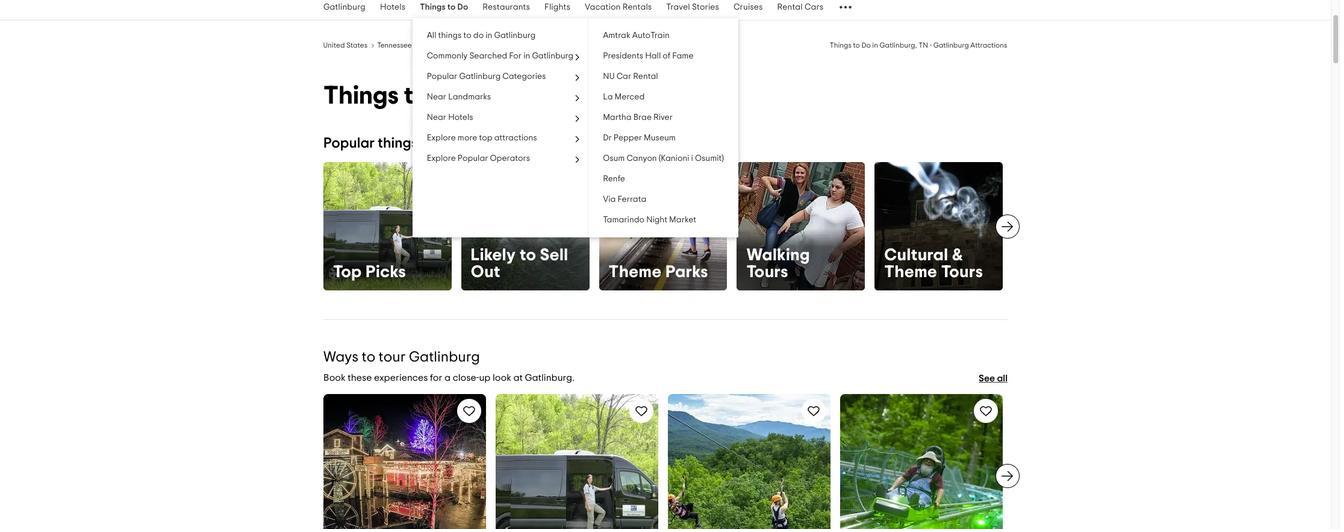 Task type: vqa. For each thing, say whether or not it's contained in the screenshot.
"La"
yes



Task type: locate. For each thing, give the bounding box(es) containing it.
commonly searched for in gatlinburg button
[[413, 46, 589, 66]]

0 horizontal spatial popular
[[324, 136, 375, 151]]

1 horizontal spatial save to a trip image
[[979, 404, 994, 418]]

0 vertical spatial next image
[[1001, 219, 1015, 234]]

1 horizontal spatial hotels
[[449, 113, 474, 122]]

near inside button
[[427, 93, 447, 101]]

near
[[427, 93, 447, 101], [427, 113, 447, 122]]

theme
[[609, 264, 662, 281], [885, 264, 938, 281]]

these
[[348, 373, 372, 383]]

to up commonly
[[464, 31, 472, 40]]

2 explore from the top
[[427, 154, 456, 163]]

osumit)
[[696, 154, 725, 163]]

to up these
[[362, 350, 376, 364]]

to up all things to do in gatlinburg
[[448, 3, 456, 11]]

1 horizontal spatial save to a trip image
[[807, 404, 821, 418]]

landmarks
[[449, 93, 492, 101]]

2 tours from the left
[[942, 264, 984, 281]]

hall
[[646, 52, 661, 60]]

next image for previous icon
[[1001, 469, 1015, 483]]

in up searched
[[486, 31, 493, 40]]

hotels inside button
[[449, 113, 474, 122]]

gatlinburg up categories at the top left
[[533, 52, 574, 60]]

do down flights link
[[569, 42, 578, 49]]

1 vertical spatial hotels
[[449, 113, 474, 122]]

2 theme from the left
[[885, 264, 938, 281]]

do up all things to do in gatlinburg
[[458, 3, 468, 11]]

0 horizontal spatial tours
[[747, 264, 789, 281]]

hotels link
[[373, 0, 413, 20]]

flights
[[545, 3, 571, 11]]

1 save to a trip image from the left
[[635, 404, 649, 418]]

united states
[[324, 42, 368, 49]]

fame
[[673, 52, 694, 60]]

do up searched
[[474, 31, 484, 40]]

in left the "gatlinburg,"
[[873, 42, 879, 49]]

do left more
[[438, 136, 455, 151]]

for
[[430, 373, 443, 383]]

0 horizontal spatial save to a trip image
[[462, 404, 477, 418]]

do up "near hotels"
[[433, 83, 465, 108]]

2 next image from the top
[[1001, 469, 1015, 483]]

do inside all things to do in gatlinburg link
[[474, 31, 484, 40]]

0 horizontal spatial things
[[378, 136, 418, 151]]

amtrak autotrain
[[604, 31, 670, 40]]

hotels down near landmarks
[[449, 113, 474, 122]]

rental left cars at the right top
[[778, 3, 803, 11]]

osum canyon (kanioni i osumit)
[[604, 154, 725, 163]]

things down rental cars link
[[830, 42, 852, 49]]

0 horizontal spatial do
[[438, 136, 455, 151]]

things up all
[[420, 3, 446, 11]]

la
[[604, 93, 613, 101]]

experiences
[[374, 373, 428, 383]]

attractions
[[495, 134, 538, 142]]

united states link
[[324, 40, 368, 49]]

2 vertical spatial popular
[[458, 154, 489, 163]]

1 tours from the left
[[747, 264, 789, 281]]

see all
[[979, 373, 1008, 383]]

to left sell
[[520, 247, 536, 264]]

0 vertical spatial hotels
[[380, 3, 406, 11]]

to inside all things to do in gatlinburg link
[[464, 31, 472, 40]]

1 vertical spatial rental
[[634, 72, 659, 81]]

explore more top attractions button
[[413, 128, 589, 148]]

explore inside button
[[427, 154, 456, 163]]

do
[[458, 3, 468, 11], [569, 42, 578, 49], [862, 42, 871, 49], [433, 83, 465, 108]]

walking tours
[[747, 247, 811, 281]]

likely to sell out link
[[461, 162, 590, 290]]

previous image
[[316, 469, 331, 483]]

in
[[486, 31, 493, 40], [580, 42, 586, 49], [873, 42, 879, 49], [524, 52, 531, 60], [470, 83, 490, 108]]

hotels up tennessee on the left
[[380, 3, 406, 11]]

0 vertical spatial explore
[[427, 134, 456, 142]]

0 horizontal spatial hotels
[[380, 3, 406, 11]]

theme left parks
[[609, 264, 662, 281]]

0 vertical spatial popular
[[427, 72, 458, 81]]

1 vertical spatial next image
[[1001, 469, 1015, 483]]

out
[[471, 264, 501, 281]]

amtrak autotrain link
[[589, 25, 739, 46]]

via ferrata link
[[589, 189, 739, 210]]

1 horizontal spatial do
[[474, 31, 484, 40]]

0 vertical spatial near
[[427, 93, 447, 101]]

0 horizontal spatial rental
[[634, 72, 659, 81]]

tours inside walking tours
[[747, 264, 789, 281]]

near for near hotels
[[427, 113, 447, 122]]

hotels inside 'link'
[[380, 3, 406, 11]]

(kanioni
[[659, 154, 690, 163]]

gatlinburg down categories at the top left
[[495, 83, 617, 108]]

travel stories link
[[659, 0, 727, 20]]

theme parks link
[[599, 162, 728, 290]]

popular
[[427, 72, 458, 81], [324, 136, 375, 151], [458, 154, 489, 163]]

at
[[514, 373, 523, 383]]

things to do in gatlinburg down popular gatlinburg categories
[[324, 83, 617, 108]]

explore more top attractions
[[427, 134, 538, 142]]

likely to sell out
[[471, 247, 569, 281]]

1 horizontal spatial popular
[[427, 72, 458, 81]]

rentals
[[623, 3, 652, 11]]

1 horizontal spatial theme
[[885, 264, 938, 281]]

1 vertical spatial do
[[438, 136, 455, 151]]

via
[[604, 195, 616, 204]]

theme left the "&"
[[885, 264, 938, 281]]

see all link
[[979, 365, 1008, 392]]

ferrata
[[618, 195, 647, 204]]

2 near from the top
[[427, 113, 447, 122]]

hotels
[[380, 3, 406, 11], [449, 113, 474, 122]]

do left the "gatlinburg,"
[[862, 42, 871, 49]]

1 vertical spatial near
[[427, 113, 447, 122]]

save to a trip image down see
[[979, 404, 994, 418]]

picks
[[366, 264, 406, 281]]

0 vertical spatial rental
[[778, 3, 803, 11]]

do for all things to do in gatlinburg
[[474, 31, 484, 40]]

0 horizontal spatial save to a trip image
[[635, 404, 649, 418]]

explore inside button
[[427, 134, 456, 142]]

things to do in gatlinburg down amtrak on the left
[[537, 42, 623, 49]]

stories
[[692, 3, 720, 11]]

likely
[[471, 247, 516, 264]]

save to a trip image
[[462, 404, 477, 418], [979, 404, 994, 418]]

museum
[[645, 134, 676, 142]]

next image
[[1001, 219, 1015, 234], [1001, 469, 1015, 483]]

nu car rental
[[604, 72, 659, 81]]

rental down presidents hall of fame
[[634, 72, 659, 81]]

1 horizontal spatial things
[[439, 31, 462, 40]]

to inside things to do link
[[448, 3, 456, 11]]

popular inside button
[[427, 72, 458, 81]]

things
[[420, 3, 446, 11], [537, 42, 559, 49], [830, 42, 852, 49], [324, 83, 399, 108]]

0 horizontal spatial theme
[[609, 264, 662, 281]]

cruises
[[734, 3, 763, 11]]

2 horizontal spatial popular
[[458, 154, 489, 163]]

rental cars
[[778, 3, 824, 11]]

see
[[979, 373, 996, 383]]

1 explore from the top
[[427, 134, 456, 142]]

near inside button
[[427, 113, 447, 122]]

1 vertical spatial popular
[[324, 136, 375, 151]]

martha brae river
[[604, 113, 673, 122]]

save to a trip image down close-
[[462, 404, 477, 418]]

to
[[448, 3, 456, 11], [464, 31, 472, 40], [561, 42, 568, 49], [854, 42, 861, 49], [404, 83, 428, 108], [421, 136, 435, 151], [520, 247, 536, 264], [362, 350, 376, 364]]

ways to tour gatlinburg
[[324, 350, 480, 364]]

2 save to a trip image from the left
[[807, 404, 821, 418]]

-
[[931, 42, 933, 49]]

tour
[[379, 350, 406, 364]]

martha
[[604, 113, 632, 122]]

walking
[[747, 247, 811, 264]]

tennessee (tn)
[[378, 42, 427, 49]]

near up "near hotels"
[[427, 93, 447, 101]]

0 vertical spatial things to do in gatlinburg
[[537, 42, 623, 49]]

0 vertical spatial things
[[439, 31, 462, 40]]

explore for explore popular operators
[[427, 154, 456, 163]]

operators
[[491, 154, 531, 163]]

vacation rentals link
[[578, 0, 659, 20]]

next image for previous image
[[1001, 219, 1015, 234]]

1 next image from the top
[[1001, 219, 1015, 234]]

gatlinburg down searched
[[460, 72, 501, 81]]

do for popular things to do
[[438, 136, 455, 151]]

save to a trip image
[[635, 404, 649, 418], [807, 404, 821, 418]]

to down flights link
[[561, 42, 568, 49]]

1 near from the top
[[427, 93, 447, 101]]

tn
[[919, 42, 929, 49]]

1 horizontal spatial tours
[[942, 264, 984, 281]]

explore for explore more top attractions
[[427, 134, 456, 142]]

near down near landmarks
[[427, 113, 447, 122]]

all things to do in gatlinburg link
[[413, 25, 589, 46]]

restaurants
[[483, 3, 530, 11]]

1 vertical spatial things
[[378, 136, 418, 151]]

martha brae river link
[[589, 107, 739, 128]]

in right for
[[524, 52, 531, 60]]

merced
[[615, 93, 645, 101]]

gatlinburg,
[[880, 42, 918, 49]]

0 vertical spatial do
[[474, 31, 484, 40]]

more
[[458, 134, 478, 142]]

gatlinburg up united states link at the left
[[324, 3, 366, 11]]

1 vertical spatial explore
[[427, 154, 456, 163]]



Task type: describe. For each thing, give the bounding box(es) containing it.
near landmarks
[[427, 93, 492, 101]]

near hotels
[[427, 113, 474, 122]]

restaurants link
[[476, 0, 537, 20]]

tennessee
[[378, 42, 412, 49]]

1 save to a trip image from the left
[[462, 404, 477, 418]]

dr pepper museum
[[604, 134, 676, 142]]

in inside button
[[524, 52, 531, 60]]

1 vertical spatial things to do in gatlinburg
[[324, 83, 617, 108]]

gatlinburg down amtrak on the left
[[587, 42, 623, 49]]

gatlinburg link
[[316, 0, 373, 20]]

cultural & theme tours link
[[875, 162, 1003, 290]]

night
[[647, 216, 668, 224]]

dr
[[604, 134, 612, 142]]

of
[[663, 52, 671, 60]]

la merced
[[604, 93, 645, 101]]

travel
[[667, 3, 690, 11]]

commonly searched for in gatlinburg
[[427, 52, 574, 60]]

popular gatlinburg categories
[[427, 72, 547, 81]]

theme inside the "cultural & theme tours"
[[885, 264, 938, 281]]

canyon
[[627, 154, 658, 163]]

for
[[510, 52, 522, 60]]

gatlinburg up for
[[495, 31, 536, 40]]

things to do link
[[413, 0, 476, 20]]

(tn)
[[414, 42, 427, 49]]

things for all
[[439, 31, 462, 40]]

top picks link
[[324, 162, 452, 290]]

attractions
[[971, 42, 1008, 49]]

travel stories
[[667, 3, 720, 11]]

car
[[617, 72, 632, 81]]

explore popular operators button
[[413, 148, 589, 169]]

tennessee (tn) link
[[378, 40, 427, 49]]

ways
[[324, 350, 359, 364]]

to up "near hotels"
[[404, 83, 428, 108]]

book these experiences for a close-up look at gatlinburg.
[[324, 373, 575, 383]]

river
[[654, 113, 673, 122]]

presidents hall of fame link
[[589, 46, 739, 66]]

vacation rentals
[[585, 3, 652, 11]]

in down vacation
[[580, 42, 586, 49]]

la merced link
[[589, 87, 739, 107]]

presidents hall of fame
[[604, 52, 694, 60]]

osum
[[604, 154, 625, 163]]

flights link
[[537, 0, 578, 20]]

cars
[[805, 3, 824, 11]]

presidents
[[604, 52, 644, 60]]

pepper
[[614, 134, 643, 142]]

&
[[953, 247, 964, 264]]

walking tours link
[[737, 162, 865, 290]]

tamarindo night market link
[[589, 210, 739, 230]]

popular for popular gatlinburg categories
[[427, 72, 458, 81]]

to down "near hotels"
[[421, 136, 435, 151]]

popular gatlinburg categories button
[[413, 66, 589, 87]]

autotrain
[[633, 31, 670, 40]]

all
[[998, 373, 1008, 383]]

gatlinburg right "-" on the right
[[934, 42, 970, 49]]

all things to do in gatlinburg
[[427, 31, 536, 40]]

categories
[[503, 72, 547, 81]]

things down flights link
[[537, 42, 559, 49]]

2 save to a trip image from the left
[[979, 404, 994, 418]]

ways to tour gatlinburg link
[[324, 350, 480, 364]]

things to do
[[420, 3, 468, 11]]

vacation
[[585, 3, 621, 11]]

up
[[479, 373, 491, 383]]

popular for popular things to do
[[324, 136, 375, 151]]

united
[[324, 42, 345, 49]]

things for popular
[[378, 136, 418, 151]]

commonly
[[427, 52, 468, 60]]

dr pepper museum link
[[589, 128, 739, 148]]

things to do in gatlinburg, tn - gatlinburg attractions
[[830, 42, 1008, 49]]

1 theme from the left
[[609, 264, 662, 281]]

near for near landmarks
[[427, 93, 447, 101]]

cultural & theme tours
[[885, 247, 984, 281]]

i
[[692, 154, 694, 163]]

sell
[[540, 247, 569, 264]]

cruises link
[[727, 0, 770, 20]]

gatlinburg up a
[[409, 350, 480, 364]]

to left the "gatlinburg,"
[[854, 42, 861, 49]]

popular things to do
[[324, 136, 455, 151]]

a
[[445, 373, 451, 383]]

cultural
[[885, 247, 949, 264]]

market
[[670, 216, 697, 224]]

nu
[[604, 72, 615, 81]]

in down popular gatlinburg categories
[[470, 83, 490, 108]]

states
[[347, 42, 368, 49]]

gatlinburg.
[[525, 373, 575, 383]]

things down states
[[324, 83, 399, 108]]

popular inside button
[[458, 154, 489, 163]]

via ferrata
[[604, 195, 647, 204]]

1 horizontal spatial rental
[[778, 3, 803, 11]]

all
[[427, 31, 437, 40]]

tours inside the "cultural & theme tours"
[[942, 264, 984, 281]]

to inside likely to sell out
[[520, 247, 536, 264]]

explore popular operators
[[427, 154, 531, 163]]

searched
[[470, 52, 508, 60]]

previous image
[[316, 219, 331, 234]]

tamarindo night market
[[604, 216, 697, 224]]

close-
[[453, 373, 479, 383]]



